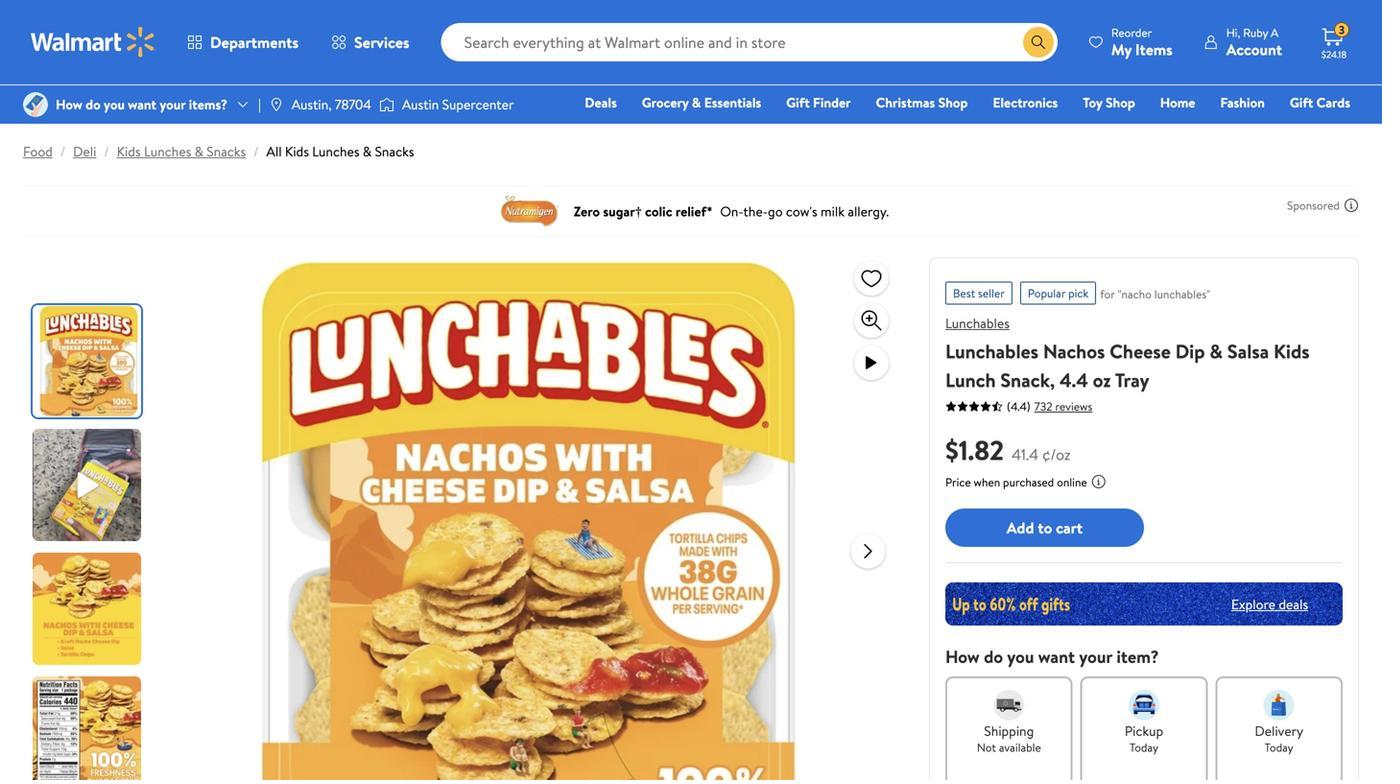 Task type: describe. For each thing, give the bounding box(es) containing it.
explore
[[1231, 595, 1276, 614]]

a
[[1271, 24, 1279, 41]]

2 snacks from the left
[[375, 142, 414, 161]]

& down the items?
[[194, 142, 203, 161]]

registry
[[1130, 120, 1179, 139]]

4.4
[[1060, 367, 1088, 394]]

lunchables nachos cheese dip & salsa kids lunch snack, 4.4 oz tray - image 2 of 13 image
[[33, 429, 145, 541]]

food link
[[23, 142, 53, 161]]

1 horizontal spatial kids
[[285, 142, 309, 161]]

popular
[[1028, 285, 1066, 301]]

best
[[953, 285, 975, 301]]

$1.82
[[946, 431, 1004, 469]]

do for how do you want your item?
[[984, 645, 1003, 669]]

2 lunches from the left
[[312, 142, 360, 161]]

zoom image modal image
[[860, 309, 883, 332]]

& right grocery
[[692, 93, 701, 112]]

explore deals link
[[1224, 587, 1316, 621]]

account
[[1226, 39, 1282, 60]]

christmas shop
[[876, 93, 968, 112]]

dip
[[1176, 338, 1205, 365]]

how do you want your item?
[[946, 645, 1159, 669]]

1 snacks from the left
[[207, 142, 246, 161]]

0 horizontal spatial kids
[[117, 142, 141, 161]]

all
[[266, 142, 282, 161]]

price when purchased online
[[946, 474, 1087, 491]]

tray
[[1115, 367, 1150, 394]]

one
[[1203, 120, 1232, 139]]

1 lunchables from the top
[[946, 314, 1010, 333]]

when
[[974, 474, 1000, 491]]

you for how do you want your item?
[[1007, 645, 1034, 669]]

home
[[1160, 93, 1196, 112]]

pickup
[[1125, 722, 1164, 741]]

732
[[1035, 398, 1053, 415]]

$1.82 41.4 ¢/oz
[[946, 431, 1071, 469]]

& down 78704
[[363, 142, 372, 161]]

pickup today
[[1125, 722, 1164, 756]]

toy shop link
[[1074, 92, 1144, 113]]

reviews
[[1055, 398, 1093, 415]]

electronics
[[993, 93, 1058, 112]]

Search search field
[[441, 23, 1058, 61]]

want for item?
[[1038, 645, 1075, 669]]

3 / from the left
[[254, 142, 259, 161]]

oz
[[1093, 367, 1111, 394]]

Walmart Site-Wide search field
[[441, 23, 1058, 61]]

view video image
[[860, 351, 883, 374]]

search icon image
[[1031, 35, 1046, 50]]

ruby
[[1243, 24, 1268, 41]]

how for how do you want your items?
[[56, 95, 82, 114]]

lunchables link
[[946, 314, 1010, 333]]

3
[[1339, 22, 1345, 38]]

 image for austin, 78704
[[269, 97, 284, 112]]

deli
[[73, 142, 96, 161]]

shop for christmas shop
[[938, 93, 968, 112]]

2 lunchables from the top
[[946, 338, 1039, 365]]

reorder
[[1111, 24, 1152, 41]]

item?
[[1117, 645, 1159, 669]]

(4.4) 732 reviews
[[1007, 398, 1093, 415]]

|
[[258, 95, 261, 114]]

deals
[[585, 93, 617, 112]]

gift for finder
[[786, 93, 810, 112]]

electronics link
[[984, 92, 1067, 113]]

lunchables nachos cheese dip & salsa kids lunch snack, 4.4 oz tray - image 1 of 13 image
[[33, 305, 145, 418]]

add to cart button
[[946, 509, 1144, 547]]

best seller
[[953, 285, 1005, 301]]

toy shop
[[1083, 93, 1135, 112]]

grocery & essentials
[[642, 93, 761, 112]]

toy
[[1083, 93, 1103, 112]]

fashion link
[[1212, 92, 1274, 113]]

online
[[1057, 474, 1087, 491]]

shipping not available
[[977, 722, 1041, 756]]

delivery today
[[1255, 722, 1304, 756]]

pick
[[1068, 285, 1089, 301]]

reorder my items
[[1111, 24, 1173, 60]]

popular pick
[[1028, 285, 1089, 301]]

supercenter
[[442, 95, 514, 114]]

finder
[[813, 93, 851, 112]]

gift cards registry
[[1130, 93, 1351, 139]]

¢/oz
[[1042, 444, 1071, 465]]

legal information image
[[1091, 474, 1106, 490]]

78704
[[335, 95, 371, 114]]

41.4
[[1012, 444, 1039, 465]]

explore deals
[[1231, 595, 1308, 614]]

purchased
[[1003, 474, 1054, 491]]

$24.18
[[1322, 48, 1347, 61]]

walmart+ link
[[1285, 119, 1359, 140]]

 image for austin supercenter
[[379, 95, 394, 114]]

christmas
[[876, 93, 935, 112]]

cards
[[1317, 93, 1351, 112]]

all kids lunches & snacks link
[[266, 142, 414, 161]]

lunch
[[946, 367, 996, 394]]

add
[[1007, 517, 1034, 538]]

items?
[[189, 95, 228, 114]]



Task type: vqa. For each thing, say whether or not it's contained in the screenshot.
buy now button
no



Task type: locate. For each thing, give the bounding box(es) containing it.
you down the walmart image
[[104, 95, 125, 114]]

your left the items?
[[160, 95, 186, 114]]

2 horizontal spatial kids
[[1274, 338, 1310, 365]]

departments button
[[171, 19, 315, 65]]

0 horizontal spatial lunches
[[144, 142, 191, 161]]

kids
[[117, 142, 141, 161], [285, 142, 309, 161], [1274, 338, 1310, 365]]

price
[[946, 474, 971, 491]]

services button
[[315, 19, 426, 65]]

today inside delivery today
[[1265, 740, 1294, 756]]

0 vertical spatial your
[[160, 95, 186, 114]]

732 reviews link
[[1031, 398, 1093, 415]]

today for pickup
[[1130, 740, 1159, 756]]

not
[[977, 740, 996, 756]]

next media item image
[[857, 540, 880, 563]]

lunchables down 'lunchables' link
[[946, 338, 1039, 365]]

2 horizontal spatial /
[[254, 142, 259, 161]]

/ left "all"
[[254, 142, 259, 161]]

2 shop from the left
[[1106, 93, 1135, 112]]

do up intent image for shipping
[[984, 645, 1003, 669]]

1 horizontal spatial you
[[1007, 645, 1034, 669]]

one debit link
[[1195, 119, 1277, 140]]

how up not
[[946, 645, 980, 669]]

seller
[[978, 285, 1005, 301]]

lunches
[[144, 142, 191, 161], [312, 142, 360, 161]]

kids inside lunchables lunchables nachos cheese dip & salsa kids lunch snack, 4.4 oz tray
[[1274, 338, 1310, 365]]

how do you want your items?
[[56, 95, 228, 114]]

you up intent image for shipping
[[1007, 645, 1034, 669]]

1 gift from the left
[[786, 93, 810, 112]]

/ right deli link
[[104, 142, 109, 161]]

up to sixty percent off deals. shop now. image
[[946, 583, 1343, 626]]

you
[[104, 95, 125, 114], [1007, 645, 1034, 669]]

gift left finder
[[786, 93, 810, 112]]

available
[[999, 740, 1041, 756]]

home link
[[1152, 92, 1204, 113]]

fashion
[[1220, 93, 1265, 112]]

"nacho
[[1118, 286, 1152, 302]]

kids right deli link
[[117, 142, 141, 161]]

grocery & essentials link
[[633, 92, 770, 113]]

cheese
[[1110, 338, 1171, 365]]

snacks down austin
[[375, 142, 414, 161]]

0 horizontal spatial shop
[[938, 93, 968, 112]]

lunches down how do you want your items?
[[144, 142, 191, 161]]

1 horizontal spatial gift
[[1290, 93, 1313, 112]]

1 horizontal spatial your
[[1079, 645, 1113, 669]]

shop right toy
[[1106, 93, 1135, 112]]

 image right "|"
[[269, 97, 284, 112]]

sponsored
[[1287, 197, 1340, 214]]

0 horizontal spatial how
[[56, 95, 82, 114]]

want left item?
[[1038, 645, 1075, 669]]

today down intent image for delivery
[[1265, 740, 1294, 756]]

gift inside gift cards registry
[[1290, 93, 1313, 112]]

salsa
[[1227, 338, 1269, 365]]

lunches down austin, 78704
[[312, 142, 360, 161]]

kids right "all"
[[285, 142, 309, 161]]

do up deli
[[86, 95, 100, 114]]

1 horizontal spatial how
[[946, 645, 980, 669]]

for
[[1100, 286, 1115, 302]]

intent image for delivery image
[[1264, 690, 1295, 721]]

gift for cards
[[1290, 93, 1313, 112]]

today down the intent image for pickup
[[1130, 740, 1159, 756]]

0 vertical spatial how
[[56, 95, 82, 114]]

lunchables down best seller
[[946, 314, 1010, 333]]

ad disclaimer and feedback image
[[1344, 198, 1359, 213]]

/
[[60, 142, 65, 161], [104, 142, 109, 161], [254, 142, 259, 161]]

how for how do you want your item?
[[946, 645, 980, 669]]

today inside pickup today
[[1130, 740, 1159, 756]]

1 horizontal spatial snacks
[[375, 142, 414, 161]]

1 horizontal spatial lunches
[[312, 142, 360, 161]]

 image up food
[[23, 92, 48, 117]]

0 horizontal spatial today
[[1130, 740, 1159, 756]]

walmart image
[[31, 27, 156, 58]]

today for delivery
[[1265, 740, 1294, 756]]

 image
[[23, 92, 48, 117], [379, 95, 394, 114], [269, 97, 284, 112]]

 image for how do you want your items?
[[23, 92, 48, 117]]

gift left cards
[[1290, 93, 1313, 112]]

lunchables nachos cheese dip & salsa kids lunch snack, 4.4 oz tray - image 3 of 13 image
[[33, 553, 145, 665]]

1 / from the left
[[60, 142, 65, 161]]

one debit
[[1203, 120, 1268, 139]]

my
[[1111, 39, 1132, 60]]

0 horizontal spatial gift
[[786, 93, 810, 112]]

your
[[160, 95, 186, 114], [1079, 645, 1113, 669]]

0 horizontal spatial you
[[104, 95, 125, 114]]

cart
[[1056, 517, 1083, 538]]

austin
[[402, 95, 439, 114]]

1 horizontal spatial  image
[[269, 97, 284, 112]]

to
[[1038, 517, 1052, 538]]

grocery
[[642, 93, 689, 112]]

lunchables
[[946, 314, 1010, 333], [946, 338, 1039, 365]]

1 shop from the left
[[938, 93, 968, 112]]

1 vertical spatial your
[[1079, 645, 1113, 669]]

food
[[23, 142, 53, 161]]

austin,
[[292, 95, 332, 114]]

deals
[[1279, 595, 1308, 614]]

shop
[[938, 93, 968, 112], [1106, 93, 1135, 112]]

services
[[354, 32, 410, 53]]

0 vertical spatial want
[[128, 95, 156, 114]]

1 horizontal spatial /
[[104, 142, 109, 161]]

gift inside gift finder link
[[786, 93, 810, 112]]

0 horizontal spatial your
[[160, 95, 186, 114]]

want for items?
[[128, 95, 156, 114]]

how up deli
[[56, 95, 82, 114]]

departments
[[210, 32, 299, 53]]

0 horizontal spatial do
[[86, 95, 100, 114]]

snacks left "all"
[[207, 142, 246, 161]]

 image right 78704
[[379, 95, 394, 114]]

0 vertical spatial do
[[86, 95, 100, 114]]

1 vertical spatial lunchables
[[946, 338, 1039, 365]]

gift cards link
[[1281, 92, 1359, 113]]

1 vertical spatial want
[[1038, 645, 1075, 669]]

lunchables nachos cheese dip & salsa kids lunch snack, 4.4 oz tray image
[[221, 257, 836, 780]]

shop right "christmas"
[[938, 93, 968, 112]]

0 horizontal spatial /
[[60, 142, 65, 161]]

gift finder
[[786, 93, 851, 112]]

lunchables lunchables nachos cheese dip & salsa kids lunch snack, 4.4 oz tray
[[946, 314, 1310, 394]]

austin supercenter
[[402, 95, 514, 114]]

add to favorites list, lunchables nachos cheese dip & salsa kids lunch snack, 4.4 oz tray image
[[860, 266, 883, 290]]

1 today from the left
[[1130, 740, 1159, 756]]

& right dip
[[1210, 338, 1223, 365]]

(4.4)
[[1007, 398, 1031, 415]]

hi, ruby a account
[[1226, 24, 1282, 60]]

1 horizontal spatial want
[[1038, 645, 1075, 669]]

you for how do you want your items?
[[104, 95, 125, 114]]

2 horizontal spatial  image
[[379, 95, 394, 114]]

2 / from the left
[[104, 142, 109, 161]]

gift
[[786, 93, 810, 112], [1290, 93, 1313, 112]]

hi,
[[1226, 24, 1241, 41]]

deli link
[[73, 142, 96, 161]]

0 vertical spatial you
[[104, 95, 125, 114]]

2 gift from the left
[[1290, 93, 1313, 112]]

add to cart
[[1007, 517, 1083, 538]]

1 vertical spatial do
[[984, 645, 1003, 669]]

walmart+
[[1293, 120, 1351, 139]]

deals link
[[576, 92, 626, 113]]

1 lunches from the left
[[144, 142, 191, 161]]

debit
[[1236, 120, 1268, 139]]

1 vertical spatial how
[[946, 645, 980, 669]]

shop for toy shop
[[1106, 93, 1135, 112]]

essentials
[[704, 93, 761, 112]]

your for items?
[[160, 95, 186, 114]]

want up kids lunches & snacks link
[[128, 95, 156, 114]]

your for item?
[[1079, 645, 1113, 669]]

1 horizontal spatial shop
[[1106, 93, 1135, 112]]

do for how do you want your items?
[[86, 95, 100, 114]]

1 vertical spatial you
[[1007, 645, 1034, 669]]

0 vertical spatial lunchables
[[946, 314, 1010, 333]]

0 horizontal spatial snacks
[[207, 142, 246, 161]]

delivery
[[1255, 722, 1304, 741]]

0 horizontal spatial  image
[[23, 92, 48, 117]]

lunchables"
[[1155, 286, 1211, 302]]

shipping
[[984, 722, 1034, 741]]

0 horizontal spatial want
[[128, 95, 156, 114]]

food / deli / kids lunches & snacks / all kids lunches & snacks
[[23, 142, 414, 161]]

kids right salsa
[[1274, 338, 1310, 365]]

nachos
[[1043, 338, 1105, 365]]

1 horizontal spatial do
[[984, 645, 1003, 669]]

do
[[86, 95, 100, 114], [984, 645, 1003, 669]]

lunchables nachos cheese dip & salsa kids lunch snack, 4.4 oz tray - image 4 of 13 image
[[33, 677, 145, 780]]

your left item?
[[1079, 645, 1113, 669]]

2 today from the left
[[1265, 740, 1294, 756]]

kids lunches & snacks link
[[117, 142, 246, 161]]

gift finder link
[[778, 92, 860, 113]]

1 horizontal spatial today
[[1265, 740, 1294, 756]]

intent image for shipping image
[[994, 690, 1025, 721]]

items
[[1135, 39, 1173, 60]]

intent image for pickup image
[[1129, 690, 1160, 721]]

snack,
[[1001, 367, 1055, 394]]

want
[[128, 95, 156, 114], [1038, 645, 1075, 669]]

& inside lunchables lunchables nachos cheese dip & salsa kids lunch snack, 4.4 oz tray
[[1210, 338, 1223, 365]]

how
[[56, 95, 82, 114], [946, 645, 980, 669]]

/ left deli
[[60, 142, 65, 161]]

&
[[692, 93, 701, 112], [194, 142, 203, 161], [363, 142, 372, 161], [1210, 338, 1223, 365]]



